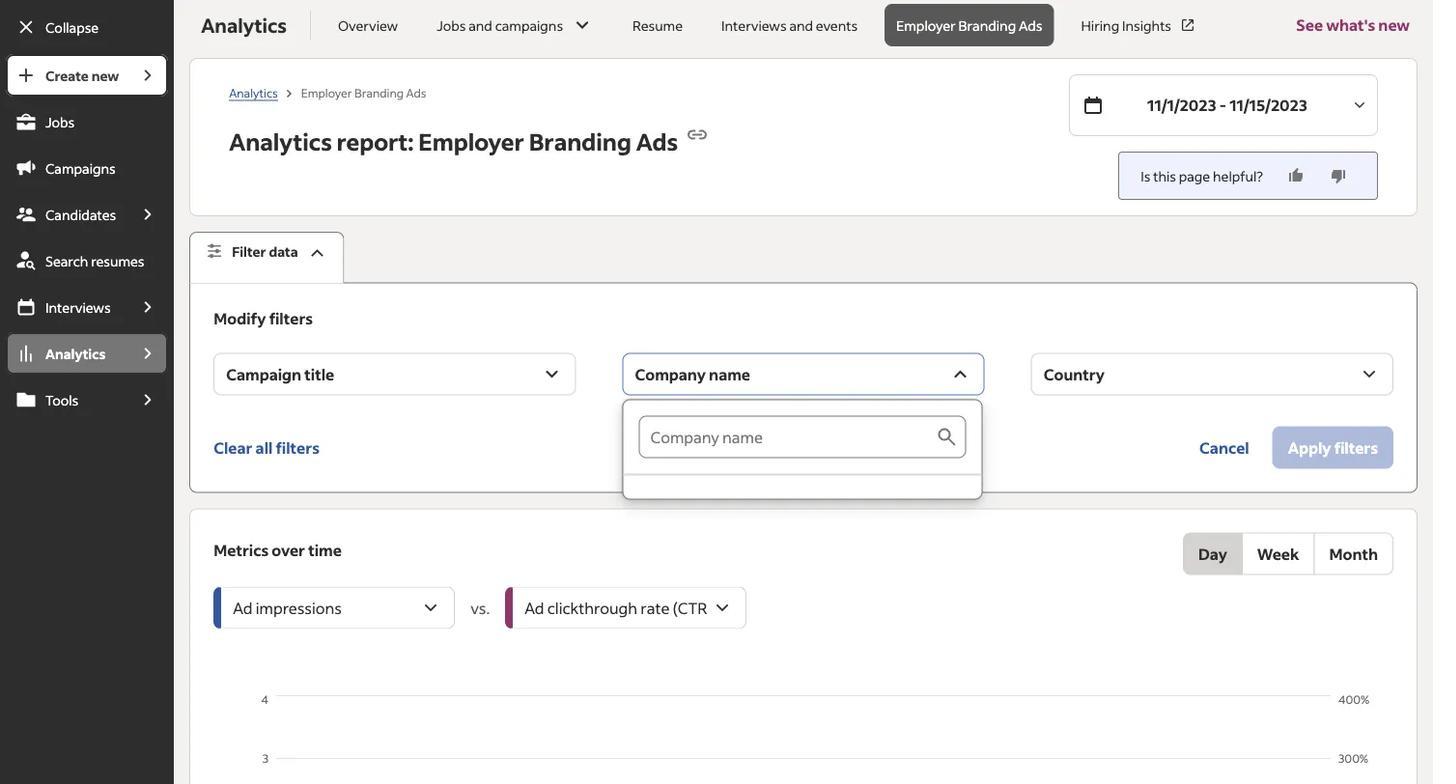 Task type: describe. For each thing, give the bounding box(es) containing it.
clear
[[214, 438, 252, 457]]

0 vertical spatial filters
[[269, 308, 313, 328]]

search resumes link
[[6, 240, 168, 282]]

resumes
[[91, 252, 144, 269]]

jobs for jobs
[[45, 113, 75, 130]]

interviews and events
[[721, 16, 858, 34]]

company name
[[635, 364, 750, 384]]

hiring insights
[[1081, 16, 1172, 34]]

1 vertical spatial employer branding ads
[[301, 85, 426, 100]]

campaigns
[[495, 16, 563, 34]]

events
[[816, 16, 858, 34]]

country
[[1044, 364, 1105, 384]]

all
[[256, 438, 273, 457]]

campaign title button
[[214, 353, 576, 396]]

company name list box
[[623, 400, 982, 499]]

company name button
[[622, 353, 985, 396]]

collapse
[[45, 18, 99, 36]]

company
[[635, 364, 706, 384]]

campaign
[[226, 364, 301, 384]]

collapse button
[[6, 6, 168, 48]]

page
[[1179, 167, 1210, 184]]

11/15/2023
[[1230, 95, 1308, 115]]

time
[[308, 540, 342, 560]]

2 horizontal spatial ads
[[1019, 16, 1043, 34]]

employer branding ads link
[[885, 4, 1054, 46]]

week
[[1257, 544, 1299, 564]]

1 vertical spatial ads
[[406, 85, 426, 100]]

vs.
[[471, 598, 490, 618]]

11/1/2023
[[1147, 95, 1217, 115]]

jobs and campaigns button
[[425, 4, 606, 46]]

campaigns link
[[6, 147, 168, 189]]

day
[[1199, 544, 1227, 564]]

jobs and campaigns
[[437, 16, 563, 34]]

interviews for interviews and events
[[721, 16, 787, 34]]

what's
[[1326, 15, 1376, 35]]

0 horizontal spatial analytics link
[[6, 332, 128, 375]]

insights
[[1122, 16, 1172, 34]]

and for interviews
[[789, 16, 813, 34]]

this page is not helpful image
[[1329, 166, 1348, 185]]

name
[[709, 364, 750, 384]]

country button
[[1031, 353, 1394, 396]]

create
[[45, 67, 89, 84]]

see what's new
[[1297, 15, 1410, 35]]

hiring insights link
[[1070, 4, 1208, 46]]

1 vertical spatial branding
[[354, 85, 404, 100]]

search
[[45, 252, 88, 269]]

filters inside clear all filters button
[[276, 438, 320, 457]]

modify
[[214, 308, 266, 328]]

filter data button
[[190, 232, 345, 284]]

overview link
[[326, 4, 410, 46]]

this page is helpful image
[[1287, 166, 1306, 185]]

new inside button
[[1379, 15, 1410, 35]]

filter
[[232, 243, 266, 260]]

0 vertical spatial analytics link
[[229, 85, 278, 101]]

over
[[272, 540, 305, 560]]

menu bar containing create new
[[0, 54, 174, 784]]

-
[[1220, 95, 1227, 115]]

is this page helpful?
[[1141, 167, 1263, 184]]



Task type: vqa. For each thing, say whether or not it's contained in the screenshot.
search
yes



Task type: locate. For each thing, give the bounding box(es) containing it.
employer branding ads inside the employer branding ads link
[[896, 16, 1043, 34]]

0 horizontal spatial new
[[91, 67, 119, 84]]

jobs left campaigns on the top left
[[437, 16, 466, 34]]

0 vertical spatial branding
[[959, 16, 1016, 34]]

see what's new button
[[1297, 0, 1410, 58]]

0 vertical spatial employer
[[896, 16, 956, 34]]

2 and from the left
[[789, 16, 813, 34]]

and
[[469, 16, 492, 34], [789, 16, 813, 34]]

hiring
[[1081, 16, 1120, 34]]

0 vertical spatial ads
[[1019, 16, 1043, 34]]

1 horizontal spatial jobs
[[437, 16, 466, 34]]

0 horizontal spatial interviews
[[45, 298, 111, 316]]

menu bar
[[0, 54, 174, 784]]

cancel button
[[1184, 427, 1265, 469]]

create new
[[45, 67, 119, 84]]

1 and from the left
[[469, 16, 492, 34]]

employer
[[896, 16, 956, 34], [301, 85, 352, 100], [418, 127, 524, 156]]

0 vertical spatial employer branding ads
[[896, 16, 1043, 34]]

create new link
[[6, 54, 128, 97]]

1 horizontal spatial and
[[789, 16, 813, 34]]

campaigns
[[45, 159, 116, 177]]

data
[[269, 243, 298, 260]]

0 horizontal spatial jobs
[[45, 113, 75, 130]]

jobs inside button
[[437, 16, 466, 34]]

1 horizontal spatial interviews
[[721, 16, 787, 34]]

candidates
[[45, 206, 116, 223]]

employer up "report:"
[[301, 85, 352, 100]]

11/1/2023 - 11/15/2023
[[1147, 95, 1308, 115]]

interviews link
[[6, 286, 128, 328]]

interviews down search resumes link at the left top of the page
[[45, 298, 111, 316]]

1 vertical spatial new
[[91, 67, 119, 84]]

overview
[[338, 16, 398, 34]]

candidates link
[[6, 193, 128, 236]]

1 vertical spatial filters
[[276, 438, 320, 457]]

1 vertical spatial employer
[[301, 85, 352, 100]]

modify filters
[[214, 308, 313, 328]]

filters right the modify
[[269, 308, 313, 328]]

2 horizontal spatial branding
[[959, 16, 1016, 34]]

0 horizontal spatial and
[[469, 16, 492, 34]]

metrics over time
[[214, 540, 342, 560]]

analytics link
[[229, 85, 278, 101], [6, 332, 128, 375]]

analytics report: employer branding ads
[[229, 127, 678, 156]]

month
[[1329, 544, 1378, 564]]

clear all filters button
[[214, 427, 320, 469]]

1 horizontal spatial ads
[[636, 127, 678, 156]]

0 horizontal spatial branding
[[354, 85, 404, 100]]

0 horizontal spatial employer branding ads
[[301, 85, 426, 100]]

filters
[[269, 308, 313, 328], [276, 438, 320, 457]]

is
[[1141, 167, 1151, 184]]

0 vertical spatial new
[[1379, 15, 1410, 35]]

jobs
[[437, 16, 466, 34], [45, 113, 75, 130]]

title
[[305, 364, 334, 384]]

filter data
[[232, 243, 298, 260]]

jobs down create new 'link'
[[45, 113, 75, 130]]

2 horizontal spatial employer
[[896, 16, 956, 34]]

interviews and events link
[[710, 4, 869, 46]]

and for jobs
[[469, 16, 492, 34]]

1 horizontal spatial analytics link
[[229, 85, 278, 101]]

1 vertical spatial jobs
[[45, 113, 75, 130]]

0 vertical spatial jobs
[[437, 16, 466, 34]]

1 horizontal spatial new
[[1379, 15, 1410, 35]]

this
[[1153, 167, 1176, 184]]

1 vertical spatial interviews
[[45, 298, 111, 316]]

2 vertical spatial branding
[[529, 127, 632, 156]]

new
[[1379, 15, 1410, 35], [91, 67, 119, 84]]

resume
[[633, 16, 683, 34]]

1 horizontal spatial employer
[[418, 127, 524, 156]]

interviews
[[721, 16, 787, 34], [45, 298, 111, 316]]

new right what's
[[1379, 15, 1410, 35]]

campaign title
[[226, 364, 334, 384]]

cancel
[[1200, 438, 1250, 457]]

interviews left events
[[721, 16, 787, 34]]

ads up analytics report: employer branding ads
[[406, 85, 426, 100]]

branding
[[959, 16, 1016, 34], [354, 85, 404, 100], [529, 127, 632, 156]]

new right create
[[91, 67, 119, 84]]

and inside button
[[469, 16, 492, 34]]

2 vertical spatial employer
[[418, 127, 524, 156]]

and left campaigns on the top left
[[469, 16, 492, 34]]

new inside 'link'
[[91, 67, 119, 84]]

1 horizontal spatial branding
[[529, 127, 632, 156]]

tools link
[[6, 379, 128, 421]]

metrics
[[214, 540, 269, 560]]

jobs link
[[6, 100, 168, 143]]

2 vertical spatial ads
[[636, 127, 678, 156]]

ads left show shareable url image
[[636, 127, 678, 156]]

filters right all
[[276, 438, 320, 457]]

Company name field
[[639, 416, 935, 458]]

region
[[214, 691, 1394, 784]]

tools
[[45, 391, 78, 409]]

report:
[[337, 127, 414, 156]]

employer right events
[[896, 16, 956, 34]]

resume link
[[621, 4, 694, 46]]

clear all filters
[[214, 438, 320, 457]]

employer right "report:"
[[418, 127, 524, 156]]

helpful?
[[1213, 167, 1263, 184]]

1 vertical spatial analytics link
[[6, 332, 128, 375]]

see
[[1297, 15, 1323, 35]]

employer branding ads
[[896, 16, 1043, 34], [301, 85, 426, 100]]

1 horizontal spatial employer branding ads
[[896, 16, 1043, 34]]

show shareable url image
[[686, 123, 709, 146]]

interviews for interviews
[[45, 298, 111, 316]]

jobs for jobs and campaigns
[[437, 16, 466, 34]]

ads left hiring
[[1019, 16, 1043, 34]]

0 horizontal spatial ads
[[406, 85, 426, 100]]

0 vertical spatial interviews
[[721, 16, 787, 34]]

analytics
[[201, 13, 287, 38], [229, 85, 278, 100], [229, 127, 332, 156], [45, 345, 105, 362]]

0 horizontal spatial employer
[[301, 85, 352, 100]]

search resumes
[[45, 252, 144, 269]]

ads
[[1019, 16, 1043, 34], [406, 85, 426, 100], [636, 127, 678, 156]]

and left events
[[789, 16, 813, 34]]



